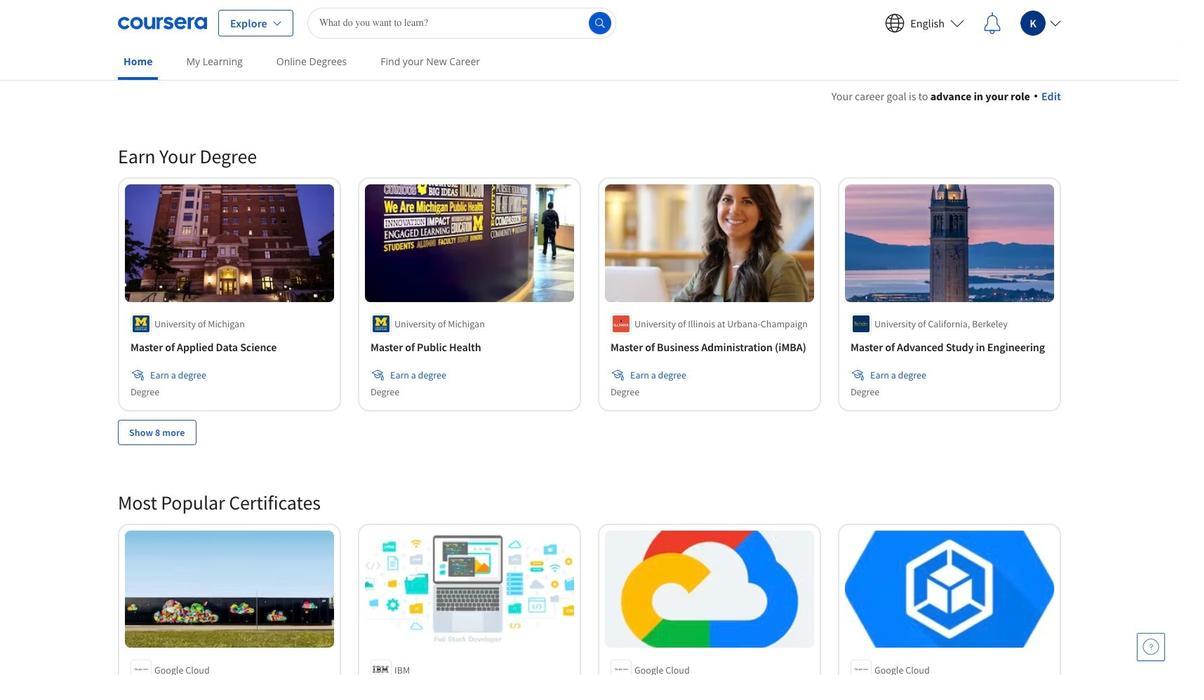 Task type: vqa. For each thing, say whether or not it's contained in the screenshot.
so
no



Task type: locate. For each thing, give the bounding box(es) containing it.
coursera image
[[118, 12, 207, 34]]

earn your degree collection element
[[109, 121, 1070, 468]]

None search field
[[307, 7, 616, 38]]

main content
[[0, 71, 1179, 676]]



Task type: describe. For each thing, give the bounding box(es) containing it.
What do you want to learn? text field
[[307, 7, 616, 38]]

help center image
[[1143, 639, 1159, 656]]

most popular certificates collection element
[[109, 468, 1070, 676]]



